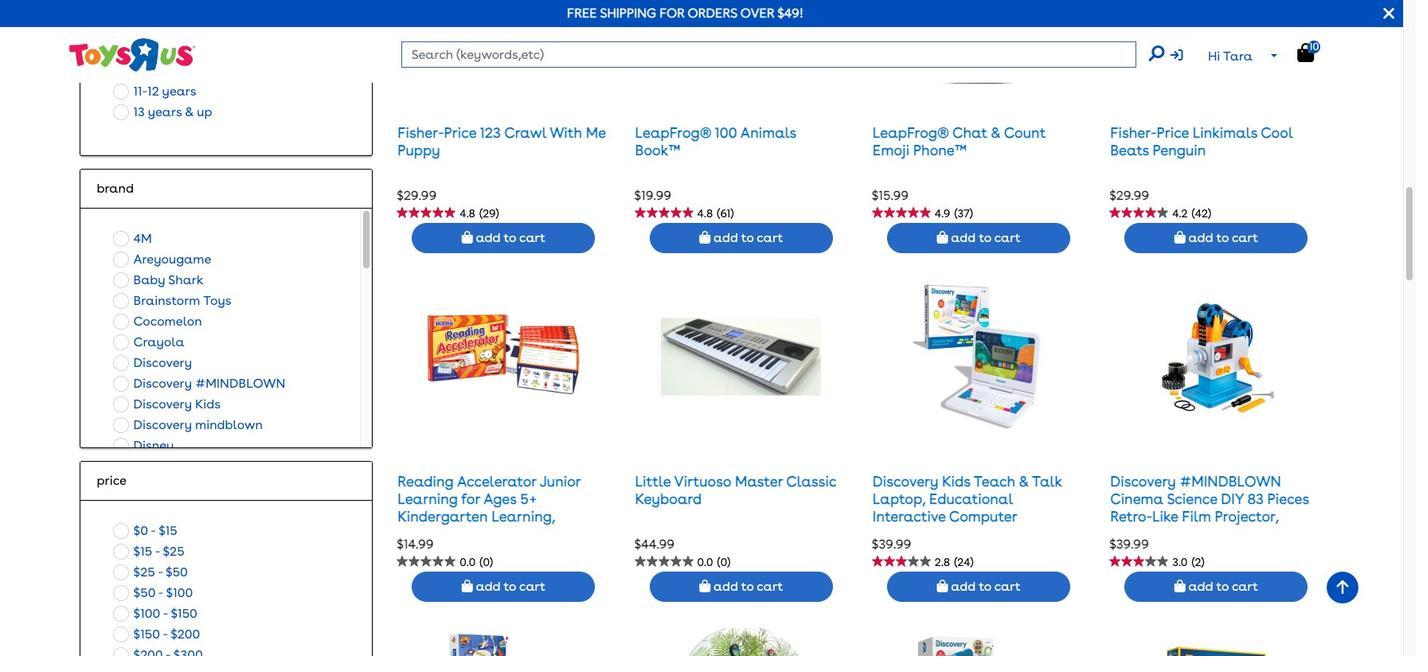 Task type: vqa. For each thing, say whether or not it's contained in the screenshot.


Task type: describe. For each thing, give the bounding box(es) containing it.
$44.99
[[634, 537, 675, 552]]

brand
[[97, 181, 134, 196]]

(37)
[[955, 207, 973, 220]]

shopping bag image for reading accelerator junior learning for ages 5+ kindergarten learning, language arts, perfect for home school, educational resources
[[462, 580, 473, 592]]

add to cart button for teach
[[887, 572, 1071, 602]]

$25 - $50 button
[[109, 562, 193, 583]]

price for 123
[[444, 125, 476, 141]]

arts,
[[471, 525, 502, 542]]

cart for reading accelerator junior learning for ages 5+ kindergarten learning, language arts, perfect for home school, educational resources
[[519, 579, 546, 594]]

educational inside reading accelerator junior learning for ages 5+ kindergarten learning, language arts, perfect for home school, educational resources
[[492, 542, 576, 559]]

cart for leapfrog® 100 animals book™
[[757, 230, 783, 245]]

talk
[[1032, 473, 1062, 490]]

leapfrog® for leapfrog® 100 animals book™
[[635, 125, 712, 141]]

crayola
[[133, 335, 185, 350]]

master
[[735, 473, 783, 490]]

baby shark
[[133, 272, 204, 288]]

price element
[[97, 472, 356, 491]]

add to cart for animals
[[711, 230, 783, 245]]

add for animals
[[714, 230, 738, 245]]

areyougame button
[[109, 249, 216, 270]]

add to cart button for animals
[[650, 223, 833, 253]]

fisher-price 123 crawl with me puppy image
[[438, 0, 569, 88]]

free shipping for orders over $49!
[[567, 6, 804, 21]]

13
[[133, 104, 145, 119]]

$0
[[133, 523, 148, 538]]

13 years & up
[[133, 104, 212, 119]]

projector,
[[1215, 508, 1279, 525]]

add for linkimals
[[1189, 230, 1214, 245]]

retro-
[[1110, 508, 1153, 525]]

11-12 years button
[[109, 81, 201, 102]]

100
[[715, 125, 737, 141]]

phone™
[[913, 142, 967, 159]]

fisher- for fisher-price linkimals cool beats penguin
[[1110, 125, 1157, 141]]

leapfrog® 100 animals book™ image
[[676, 0, 807, 88]]

brainstorm toys
[[133, 293, 232, 308]]

created
[[1110, 525, 1167, 542]]

leapfrog® chat & count emoji phone™ link
[[873, 125, 1046, 159]]

close button image
[[1384, 5, 1395, 22]]

shopping bag image
[[699, 580, 711, 592]]

add to cart for 123
[[473, 230, 546, 245]]

$150 inside button
[[133, 627, 160, 642]]

(0) for keyboard
[[717, 556, 731, 569]]

learning
[[398, 491, 458, 507]]

- for $150
[[163, 627, 168, 642]]

tara
[[1223, 49, 1253, 64]]

discovery #mindblown cinema science diy 83 pieces retro-like film projector, created for macy's image
[[1151, 277, 1282, 437]]

discovery kids
[[133, 397, 221, 412]]

discovery #mindblown cinema science diy 83 pieces retro-like film projector, created for macy's link
[[1110, 473, 1309, 542]]

8-10 years button
[[109, 61, 200, 81]]

to for &
[[979, 230, 992, 245]]

kids for discovery kids teach & talk laptop, educational interactive computer
[[942, 473, 971, 490]]

geoffrey's toy box dance jam electronic music mat, created for macy's image
[[438, 626, 569, 656]]

- for $0
[[151, 523, 156, 538]]

brainstorm
[[133, 293, 200, 308]]

4.8 for book™
[[697, 207, 713, 220]]

free
[[567, 6, 597, 21]]

4.8 (61)
[[697, 207, 734, 220]]

add to cart button down (2)
[[1125, 572, 1308, 602]]

(24)
[[954, 556, 974, 569]]

linkimals
[[1193, 125, 1258, 141]]

macy's
[[1193, 525, 1240, 542]]

add to cart button for linkimals
[[1125, 223, 1308, 253]]

$25 - $50
[[133, 565, 188, 580]]

discovery kids teach & talk laptop, educational interactive computer link
[[873, 473, 1062, 525]]

like
[[1153, 508, 1179, 525]]

discovery for discovery mindblown
[[133, 417, 192, 433]]

fisher-price linkimals cool beats penguin image
[[1151, 0, 1282, 88]]

Enter Keyword or Item No. search field
[[401, 41, 1136, 68]]

add to cart for master
[[711, 579, 783, 594]]

to for junior
[[504, 579, 516, 594]]

hi tara
[[1208, 49, 1253, 64]]

fisher- for fisher-price 123 crawl with me puppy
[[398, 125, 444, 141]]

cinema
[[1110, 491, 1164, 507]]

$39.99 inside discovery #mindblown cinema science diy 83 pieces retro-like film projector, created for macy's $39.99
[[1110, 537, 1149, 552]]

baby shark button
[[109, 270, 208, 291]]

science
[[1167, 491, 1218, 507]]

add for junior
[[476, 579, 501, 594]]

brand element
[[97, 179, 356, 198]]

brainstorm toys button
[[109, 291, 236, 311]]

$19.99
[[634, 188, 672, 203]]

#mindblown for discovery #mindblown cinema science diy 83 pieces retro-like film projector, created for macy's $39.99
[[1180, 473, 1281, 490]]

home
[[398, 542, 437, 559]]

leapfrog® chat & count emoji phone™
[[873, 125, 1046, 159]]

learning,
[[492, 508, 555, 525]]

national geographic science magic activity kit image
[[1151, 626, 1282, 656]]

accelerator
[[457, 473, 537, 490]]

baby
[[133, 272, 165, 288]]

$15 - $25 button
[[109, 542, 189, 562]]

disney button
[[109, 436, 179, 456]]

discovery kids art tracing projector kit image
[[913, 626, 1044, 656]]

to for animals
[[741, 230, 754, 245]]

4.8 for crawl
[[460, 207, 476, 220]]

reading accelerator junior learning for ages 5+ kindergarten learning, language arts, perfect for home school, educational resources link
[[398, 473, 581, 576]]

interactive
[[873, 508, 946, 525]]

orders
[[688, 6, 738, 21]]

years for 3-4 years
[[156, 22, 190, 37]]

chat
[[953, 125, 987, 141]]

$15 - $25
[[133, 544, 185, 559]]

animals
[[741, 125, 797, 141]]

- for $25
[[158, 565, 163, 580]]

discovery mindblown
[[133, 417, 263, 433]]

8-10 years
[[133, 63, 196, 78]]

fisher-price linkimals cool beats penguin
[[1110, 125, 1293, 159]]

sign in image
[[1170, 49, 1183, 61]]

4m
[[133, 231, 152, 246]]

price for linkimals
[[1157, 125, 1189, 141]]

(42)
[[1192, 207, 1212, 220]]

$100 inside button
[[133, 606, 160, 621]]

discovery #mindblown cinema science diy 83 pieces retro-like film projector, created for macy's $39.99
[[1110, 473, 1309, 552]]

count
[[1004, 125, 1046, 141]]

4.2
[[1173, 207, 1188, 220]]

for for retro-
[[1170, 525, 1189, 542]]

virtuoso
[[674, 473, 731, 490]]

cart for little virtuoso master classic keyboard
[[757, 579, 783, 594]]

cart for fisher-price linkimals cool beats penguin
[[1232, 230, 1258, 245]]

5-
[[133, 42, 146, 57]]

hi tara button
[[1170, 41, 1288, 72]]

school,
[[440, 542, 489, 559]]

& inside discovery kids teach & talk laptop, educational interactive computer
[[1019, 473, 1029, 490]]

cart for discovery kids teach & talk laptop, educational interactive computer
[[995, 579, 1021, 594]]

ages
[[484, 491, 517, 507]]

add to cart button for master
[[650, 572, 833, 602]]

10 inside button
[[146, 63, 158, 78]]

discovery for discovery kids teach & talk laptop, educational interactive computer
[[873, 473, 939, 490]]

11-
[[133, 84, 147, 99]]

$150 inside button
[[171, 606, 197, 621]]

13 years & up button
[[109, 102, 217, 123]]

add to cart for teach
[[948, 579, 1021, 594]]



Task type: locate. For each thing, give the bounding box(es) containing it.
2 (0) from the left
[[717, 556, 731, 569]]

$14.99
[[397, 537, 434, 552]]

- down $25 - $50 on the left of page
[[158, 585, 163, 601]]

add to cart up dinosaur domain "image"
[[711, 579, 783, 594]]

2 0.0 from the left
[[697, 556, 713, 569]]

4.8 left (61)
[[697, 207, 713, 220]]

0 horizontal spatial educational
[[492, 542, 576, 559]]

add to cart button for junior
[[412, 572, 595, 602]]

#mindblown up mindblown
[[195, 376, 285, 391]]

discovery kids teach & talk laptop, educational interactive computer image
[[913, 277, 1044, 437]]

reading accelerator junior learning for ages 5+ kindergarten learning, language arts, perfect for home school, educational resources
[[398, 473, 581, 576]]

1 horizontal spatial #mindblown
[[1180, 473, 1281, 490]]

1 horizontal spatial 0.0 (0)
[[697, 556, 731, 569]]

shopping bag image for discovery kids teach & talk laptop, educational interactive computer
[[937, 580, 948, 592]]

years for 11-12 years
[[162, 84, 196, 99]]

(29)
[[480, 207, 499, 220]]

$15 inside 'button'
[[159, 523, 177, 538]]

reading accelerator junior learning for ages 5+ kindergarten learning, language arts, perfect for home school, educational resources image
[[424, 277, 584, 437]]

perfect
[[506, 525, 554, 542]]

- inside button
[[163, 627, 168, 642]]

add to cart for &
[[948, 230, 1021, 245]]

$50 down $25 - $50 button
[[133, 585, 155, 601]]

discovery down crayola
[[133, 355, 192, 370]]

0 horizontal spatial $25
[[133, 565, 155, 580]]

$100 down "$50 - $100" "button"
[[133, 606, 160, 621]]

add down (2)
[[1189, 579, 1214, 594]]

add down (42)
[[1189, 230, 1214, 245]]

add to cart down (42)
[[1186, 230, 1258, 245]]

shopping bag image for fisher-price linkimals cool beats penguin
[[1175, 231, 1186, 244]]

add to cart down (37)
[[948, 230, 1021, 245]]

4m button
[[109, 229, 157, 249]]

0.0 (0) up shopping bag image
[[697, 556, 731, 569]]

1 $29.99 from the left
[[397, 188, 437, 203]]

years down '11-12 years'
[[148, 104, 182, 119]]

years up '8-10 years'
[[155, 42, 190, 57]]

0 horizontal spatial $150
[[133, 627, 160, 642]]

$15.99
[[872, 188, 909, 203]]

add for teach
[[951, 579, 976, 594]]

0 horizontal spatial #mindblown
[[195, 376, 285, 391]]

shark
[[168, 272, 204, 288]]

0 horizontal spatial price
[[444, 125, 476, 141]]

1 horizontal spatial (0)
[[717, 556, 731, 569]]

discovery inside the discovery kids button
[[133, 397, 192, 412]]

discovery
[[133, 355, 192, 370], [133, 376, 192, 391], [133, 397, 192, 412], [133, 417, 192, 433], [873, 473, 939, 490], [1110, 473, 1176, 490]]

years for 5-7 years
[[155, 42, 190, 57]]

resources
[[398, 559, 466, 576]]

2 price from the left
[[1157, 125, 1189, 141]]

- inside 'button'
[[151, 523, 156, 538]]

fisher- inside fisher-price 123 crawl with me puppy
[[398, 125, 444, 141]]

toys
[[203, 293, 232, 308]]

1 0.0 (0) from the left
[[460, 556, 493, 569]]

& right chat
[[991, 125, 1001, 141]]

add right shopping bag image
[[714, 579, 738, 594]]

1 horizontal spatial 0.0
[[697, 556, 713, 569]]

discovery up the discovery kids button
[[133, 376, 192, 391]]

$50 inside button
[[166, 565, 188, 580]]

discovery for discovery #mindblown
[[133, 376, 192, 391]]

None search field
[[401, 41, 1164, 68]]

shopping bag image down 4.9
[[937, 231, 948, 244]]

pieces
[[1268, 491, 1309, 507]]

add down (29) at top
[[476, 230, 501, 245]]

add down (37)
[[951, 230, 976, 245]]

0 horizontal spatial $39.99
[[872, 537, 912, 552]]

discovery inside discovery #mindblown cinema science diy 83 pieces retro-like film projector, created for macy's $39.99
[[1110, 473, 1176, 490]]

add to cart button up dinosaur domain "image"
[[650, 572, 833, 602]]

3-
[[133, 22, 146, 37]]

1 horizontal spatial leapfrog®
[[873, 125, 949, 141]]

discovery up laptop,
[[873, 473, 939, 490]]

$25 inside button
[[133, 565, 155, 580]]

(0) down little virtuoso master classic keyboard
[[717, 556, 731, 569]]

2 4.8 from the left
[[697, 207, 713, 220]]

emoji
[[873, 142, 910, 159]]

for right perfect
[[557, 525, 576, 542]]

1 $39.99 from the left
[[872, 537, 912, 552]]

10 link
[[1298, 40, 1331, 63]]

1 vertical spatial kids
[[942, 473, 971, 490]]

shopping bag image down 4.8 (29)
[[462, 231, 473, 244]]

$15 up $15 - $25
[[159, 523, 177, 538]]

11-12 years
[[133, 84, 196, 99]]

0 horizontal spatial kids
[[195, 397, 221, 412]]

$150 up $200
[[171, 606, 197, 621]]

$39.99
[[872, 537, 912, 552], [1110, 537, 1149, 552]]

1 horizontal spatial educational
[[929, 491, 1013, 507]]

4.8 (29)
[[460, 207, 499, 220]]

&
[[185, 104, 194, 119], [991, 125, 1001, 141], [1019, 473, 1029, 490]]

cart for fisher-price 123 crawl with me puppy
[[519, 230, 546, 245]]

1 vertical spatial $15
[[133, 544, 152, 559]]

$100 - $150 button
[[109, 604, 202, 624]]

fisher- inside fisher-price linkimals cool beats penguin
[[1110, 125, 1157, 141]]

10 right the "tara" on the top of page
[[1309, 40, 1319, 52]]

2 leapfrog® from the left
[[873, 125, 949, 141]]

discovery inside "discovery mindblown" button
[[133, 417, 192, 433]]

#mindblown up diy
[[1180, 473, 1281, 490]]

1 fisher- from the left
[[398, 125, 444, 141]]

me
[[586, 125, 606, 141]]

mindblown
[[195, 417, 263, 433]]

0 vertical spatial $150
[[171, 606, 197, 621]]

-
[[151, 523, 156, 538], [155, 544, 160, 559], [158, 565, 163, 580], [158, 585, 163, 601], [163, 606, 168, 621], [163, 627, 168, 642]]

10 down 5-7 years button
[[146, 63, 158, 78]]

0 horizontal spatial 10
[[146, 63, 158, 78]]

4.9 (37)
[[935, 207, 973, 220]]

$25 up $25 - $50 on the left of page
[[163, 544, 185, 559]]

1 vertical spatial $100
[[133, 606, 160, 621]]

kids for discovery kids
[[195, 397, 221, 412]]

price inside fisher-price linkimals cool beats penguin
[[1157, 125, 1189, 141]]

0 horizontal spatial $15
[[133, 544, 152, 559]]

1 vertical spatial 10
[[146, 63, 158, 78]]

book™
[[635, 142, 680, 159]]

1 horizontal spatial &
[[991, 125, 1001, 141]]

fisher- up beats
[[1110, 125, 1157, 141]]

leapfrog® inside leapfrog® 100 animals book™
[[635, 125, 712, 141]]

shopping bag image down 4.2
[[1175, 231, 1186, 244]]

0.0 down arts,
[[460, 556, 476, 569]]

puppy
[[398, 142, 440, 159]]

- for $50
[[158, 585, 163, 601]]

leapfrog® chat & count emoji phone™ image
[[913, 0, 1044, 88]]

over
[[741, 6, 775, 21]]

to for master
[[741, 579, 754, 594]]

& for chat
[[991, 125, 1001, 141]]

cart for leapfrog® chat & count emoji phone™
[[995, 230, 1021, 245]]

add for 123
[[476, 230, 501, 245]]

5-7 years
[[133, 42, 190, 57]]

discovery inside discovery #mindblown button
[[133, 376, 192, 391]]

beats
[[1110, 142, 1149, 159]]

1 horizontal spatial 10
[[1309, 40, 1319, 52]]

$15 down $0 - $15 'button'
[[133, 544, 152, 559]]

add to cart button down the "school,"
[[412, 572, 595, 602]]

0.0 (0) for keyboard
[[697, 556, 731, 569]]

1 (0) from the left
[[480, 556, 493, 569]]

0 horizontal spatial 0.0
[[460, 556, 476, 569]]

price
[[97, 473, 127, 488]]

- for $15
[[155, 544, 160, 559]]

shopping bag image down '3.0'
[[1175, 580, 1186, 592]]

classic
[[786, 473, 837, 490]]

shopping bag image for leapfrog® chat & count emoji phone™
[[937, 231, 948, 244]]

shopping bag image
[[1298, 43, 1314, 62], [462, 231, 473, 244], [699, 231, 711, 244], [937, 231, 948, 244], [1175, 231, 1186, 244], [462, 580, 473, 592], [937, 580, 948, 592], [1175, 580, 1186, 592]]

0 vertical spatial $50
[[166, 565, 188, 580]]

0 horizontal spatial $50
[[133, 585, 155, 601]]

add to cart for junior
[[473, 579, 546, 594]]

little virtuoso master classic keyboard
[[635, 473, 837, 507]]

$100 - $150
[[133, 606, 197, 621]]

years up the 5-7 years
[[156, 22, 190, 37]]

1 vertical spatial &
[[991, 125, 1001, 141]]

educational down perfect
[[492, 542, 576, 559]]

1 4.8 from the left
[[460, 207, 476, 220]]

leapfrog® 100 animals book™
[[635, 125, 797, 159]]

discovery kids button
[[109, 394, 225, 415]]

$0 - $15 button
[[109, 521, 182, 542]]

diy
[[1221, 491, 1244, 507]]

years up '11-12 years'
[[161, 63, 196, 78]]

0 vertical spatial $100
[[166, 585, 193, 601]]

disney
[[133, 438, 174, 453]]

add to cart for linkimals
[[1186, 230, 1258, 245]]

shopping bag image down the "school,"
[[462, 580, 473, 592]]

& for years
[[185, 104, 194, 119]]

cocomelon
[[133, 314, 202, 329]]

1 horizontal spatial kids
[[942, 473, 971, 490]]

(2)
[[1192, 556, 1205, 569]]

discovery inside discovery kids teach & talk laptop, educational interactive computer
[[873, 473, 939, 490]]

$150 down $100 - $150 button on the bottom of the page
[[133, 627, 160, 642]]

years inside button
[[148, 104, 182, 119]]

2 fisher- from the left
[[1110, 125, 1157, 141]]

$25
[[163, 544, 185, 559], [133, 565, 155, 580]]

2 $29.99 from the left
[[1110, 188, 1150, 203]]

little virtuoso master classic keyboard link
[[635, 473, 837, 507]]

laptop,
[[873, 491, 926, 507]]

& inside 'leapfrog® chat & count emoji phone™'
[[991, 125, 1001, 141]]

0.0 (0)
[[460, 556, 493, 569], [697, 556, 731, 569]]

(0) for for
[[480, 556, 493, 569]]

- right $0 at the bottom of page
[[151, 523, 156, 538]]

$29.99 down beats
[[1110, 188, 1150, 203]]

years up 13 years & up at the left top of page
[[162, 84, 196, 99]]

shipping
[[600, 6, 656, 21]]

$39.99 down interactive
[[872, 537, 912, 552]]

kids left "teach"
[[942, 473, 971, 490]]

1 vertical spatial educational
[[492, 542, 576, 559]]

discovery up cinema
[[1110, 473, 1176, 490]]

add down (61)
[[714, 230, 738, 245]]

123
[[480, 125, 501, 141]]

shopping bag image right the "tara" on the top of page
[[1298, 43, 1314, 62]]

discovery for discovery
[[133, 355, 192, 370]]

#mindblown inside discovery #mindblown cinema science diy 83 pieces retro-like film projector, created for macy's $39.99
[[1180, 473, 1281, 490]]

2 vertical spatial &
[[1019, 473, 1029, 490]]

#mindblown
[[195, 376, 285, 391], [1180, 473, 1281, 490]]

1 horizontal spatial $50
[[166, 565, 188, 580]]

add to cart up geoffrey's toy box dance jam electronic music mat, created for macy's image
[[473, 579, 546, 594]]

- inside button
[[158, 565, 163, 580]]

discovery inside button
[[133, 355, 192, 370]]

2 $39.99 from the left
[[1110, 537, 1149, 552]]

1 vertical spatial $150
[[133, 627, 160, 642]]

0 vertical spatial educational
[[929, 491, 1013, 507]]

dinosaur domain image
[[661, 626, 821, 656]]

- for $100
[[163, 606, 168, 621]]

1 horizontal spatial price
[[1157, 125, 1189, 141]]

0 vertical spatial 10
[[1309, 40, 1319, 52]]

0 vertical spatial #mindblown
[[195, 376, 285, 391]]

4.8 left (29) at top
[[460, 207, 476, 220]]

2 horizontal spatial for
[[1170, 525, 1189, 542]]

0.0 for for
[[460, 556, 476, 569]]

add to cart down (61)
[[711, 230, 783, 245]]

- down $0 - $15
[[155, 544, 160, 559]]

add for &
[[951, 230, 976, 245]]

1 horizontal spatial $39.99
[[1110, 537, 1149, 552]]

leapfrog® 100 animals book™ link
[[635, 125, 797, 159]]

& left talk
[[1019, 473, 1029, 490]]

leapfrog® up book™
[[635, 125, 712, 141]]

hi
[[1208, 49, 1221, 64]]

1 leapfrog® from the left
[[635, 125, 712, 141]]

discovery down the discovery kids button
[[133, 417, 192, 433]]

- up $150 - $200
[[163, 606, 168, 621]]

teach
[[974, 473, 1016, 490]]

1 vertical spatial #mindblown
[[1180, 473, 1281, 490]]

add to cart button down (61)
[[650, 223, 833, 253]]

fisher-price linkimals cool beats penguin link
[[1110, 125, 1293, 159]]

2 horizontal spatial &
[[1019, 473, 1029, 490]]

add to cart button down (29) at top
[[412, 223, 595, 253]]

#mindblown inside button
[[195, 376, 285, 391]]

educational up computer
[[929, 491, 1013, 507]]

little virtuoso master classic keyboard image
[[661, 277, 821, 437]]

- down $15 - $25
[[158, 565, 163, 580]]

discovery for discovery #mindblown cinema science diy 83 pieces retro-like film projector, created for macy's $39.99
[[1110, 473, 1176, 490]]

for for kindergarten
[[557, 525, 576, 542]]

2.8 (24)
[[935, 556, 974, 569]]

discovery for discovery kids
[[133, 397, 192, 412]]

for inside discovery #mindblown cinema science diy 83 pieces retro-like film projector, created for macy's $39.99
[[1170, 525, 1189, 542]]

0 horizontal spatial 0.0 (0)
[[460, 556, 493, 569]]

add to cart button down (37)
[[887, 223, 1071, 253]]

1 0.0 from the left
[[460, 556, 476, 569]]

add
[[476, 230, 501, 245], [714, 230, 738, 245], [951, 230, 976, 245], [1189, 230, 1214, 245], [476, 579, 501, 594], [714, 579, 738, 594], [951, 579, 976, 594], [1189, 579, 1214, 594]]

shopping bag image down 2.8
[[937, 580, 948, 592]]

$150 - $200 button
[[109, 624, 205, 645]]

kids inside button
[[195, 397, 221, 412]]

(61)
[[717, 207, 734, 220]]

to for linkimals
[[1217, 230, 1229, 245]]

price up 'penguin'
[[1157, 125, 1189, 141]]

$150 - $200
[[133, 627, 200, 642]]

price left 123
[[444, 125, 476, 141]]

add to cart button down (42)
[[1125, 223, 1308, 253]]

4
[[146, 22, 153, 37]]

price
[[444, 125, 476, 141], [1157, 125, 1189, 141]]

free shipping for orders over $49! link
[[567, 6, 804, 21]]

1 price from the left
[[444, 125, 476, 141]]

for left ages
[[461, 491, 480, 507]]

$50
[[166, 565, 188, 580], [133, 585, 155, 601]]

leapfrog® inside 'leapfrog® chat & count emoji phone™'
[[873, 125, 949, 141]]

4.8
[[460, 207, 476, 220], [697, 207, 713, 220]]

up
[[197, 104, 212, 119]]

83
[[1248, 491, 1264, 507]]

shopping bag image inside the "10" link
[[1298, 43, 1314, 62]]

to for teach
[[979, 579, 992, 594]]

1 horizontal spatial $15
[[159, 523, 177, 538]]

kids inside discovery kids teach & talk laptop, educational interactive computer
[[942, 473, 971, 490]]

& left up
[[185, 104, 194, 119]]

$25 down $15 - $25 "button"
[[133, 565, 155, 580]]

0.0 for keyboard
[[697, 556, 713, 569]]

1 horizontal spatial $150
[[171, 606, 197, 621]]

#mindblown for discovery #mindblown
[[195, 376, 285, 391]]

add down the "school,"
[[476, 579, 501, 594]]

discovery up "discovery mindblown" button at the bottom of page
[[133, 397, 192, 412]]

0 horizontal spatial $100
[[133, 606, 160, 621]]

1 horizontal spatial $29.99
[[1110, 188, 1150, 203]]

cool
[[1261, 125, 1293, 141]]

0 vertical spatial $25
[[163, 544, 185, 559]]

- left $200
[[163, 627, 168, 642]]

8-
[[133, 63, 146, 78]]

1 horizontal spatial fisher-
[[1110, 125, 1157, 141]]

$29.99 for fisher-price 123 crawl with me puppy
[[397, 188, 437, 203]]

$100 up $100 - $150
[[166, 585, 193, 601]]

fisher-price 123 crawl with me puppy
[[398, 125, 606, 159]]

0 horizontal spatial (0)
[[480, 556, 493, 569]]

1 vertical spatial $50
[[133, 585, 155, 601]]

add for master
[[714, 579, 738, 594]]

add to cart down (24)
[[948, 579, 1021, 594]]

for down like
[[1170, 525, 1189, 542]]

0 horizontal spatial fisher-
[[398, 125, 444, 141]]

add to cart down (2)
[[1186, 579, 1258, 594]]

years for 8-10 years
[[161, 63, 196, 78]]

fisher- up the puppy
[[398, 125, 444, 141]]

leapfrog® up "emoji"
[[873, 125, 949, 141]]

shopping bag image for fisher-price 123 crawl with me puppy
[[462, 231, 473, 244]]

(0) down arts,
[[480, 556, 493, 569]]

add to cart button down (24)
[[887, 572, 1071, 602]]

0 horizontal spatial leapfrog®
[[635, 125, 712, 141]]

$29.99 down the puppy
[[397, 188, 437, 203]]

0.0 (0) down arts,
[[460, 556, 493, 569]]

add to cart button for 123
[[412, 223, 595, 253]]

leapfrog® for leapfrog® chat & count emoji phone™
[[873, 125, 949, 141]]

0.0 (0) for for
[[460, 556, 493, 569]]

0.0 up shopping bag image
[[697, 556, 713, 569]]

reading
[[398, 473, 454, 490]]

0 horizontal spatial for
[[461, 491, 480, 507]]

shopping bag image down 4.8 (61)
[[699, 231, 711, 244]]

$29.99 for fisher-price linkimals cool beats penguin
[[1110, 188, 1150, 203]]

$25 inside "button"
[[163, 544, 185, 559]]

1 horizontal spatial $25
[[163, 544, 185, 559]]

5+
[[520, 491, 537, 507]]

0 horizontal spatial $29.99
[[397, 188, 437, 203]]

with
[[550, 125, 582, 141]]

educational inside discovery kids teach & talk laptop, educational interactive computer
[[929, 491, 1013, 507]]

0 horizontal spatial 4.8
[[460, 207, 476, 220]]

& inside button
[[185, 104, 194, 119]]

0 vertical spatial kids
[[195, 397, 221, 412]]

$50 inside "button"
[[133, 585, 155, 601]]

add to cart button for &
[[887, 223, 1071, 253]]

toys r us image
[[68, 37, 196, 73]]

0 horizontal spatial &
[[185, 104, 194, 119]]

1 horizontal spatial for
[[557, 525, 576, 542]]

add down (24)
[[951, 579, 976, 594]]

$50 up $50 - $100
[[166, 565, 188, 580]]

$49!
[[778, 6, 804, 21]]

0 vertical spatial $15
[[159, 523, 177, 538]]

add to cart down (29) at top
[[473, 230, 546, 245]]

1 horizontal spatial $100
[[166, 585, 193, 601]]

junior
[[540, 473, 581, 490]]

1 horizontal spatial 4.8
[[697, 207, 713, 220]]

$15 inside "button"
[[133, 544, 152, 559]]

$100 inside "button"
[[166, 585, 193, 601]]

price inside fisher-price 123 crawl with me puppy
[[444, 125, 476, 141]]

2 0.0 (0) from the left
[[697, 556, 731, 569]]

$39.99 down retro-
[[1110, 537, 1149, 552]]

film
[[1182, 508, 1211, 525]]

shopping bag image for leapfrog® 100 animals book™
[[699, 231, 711, 244]]

1 vertical spatial $25
[[133, 565, 155, 580]]

0 vertical spatial &
[[185, 104, 194, 119]]

kids down the discovery #mindblown
[[195, 397, 221, 412]]

- inside button
[[163, 606, 168, 621]]

little
[[635, 473, 671, 490]]

to for 123
[[504, 230, 516, 245]]



